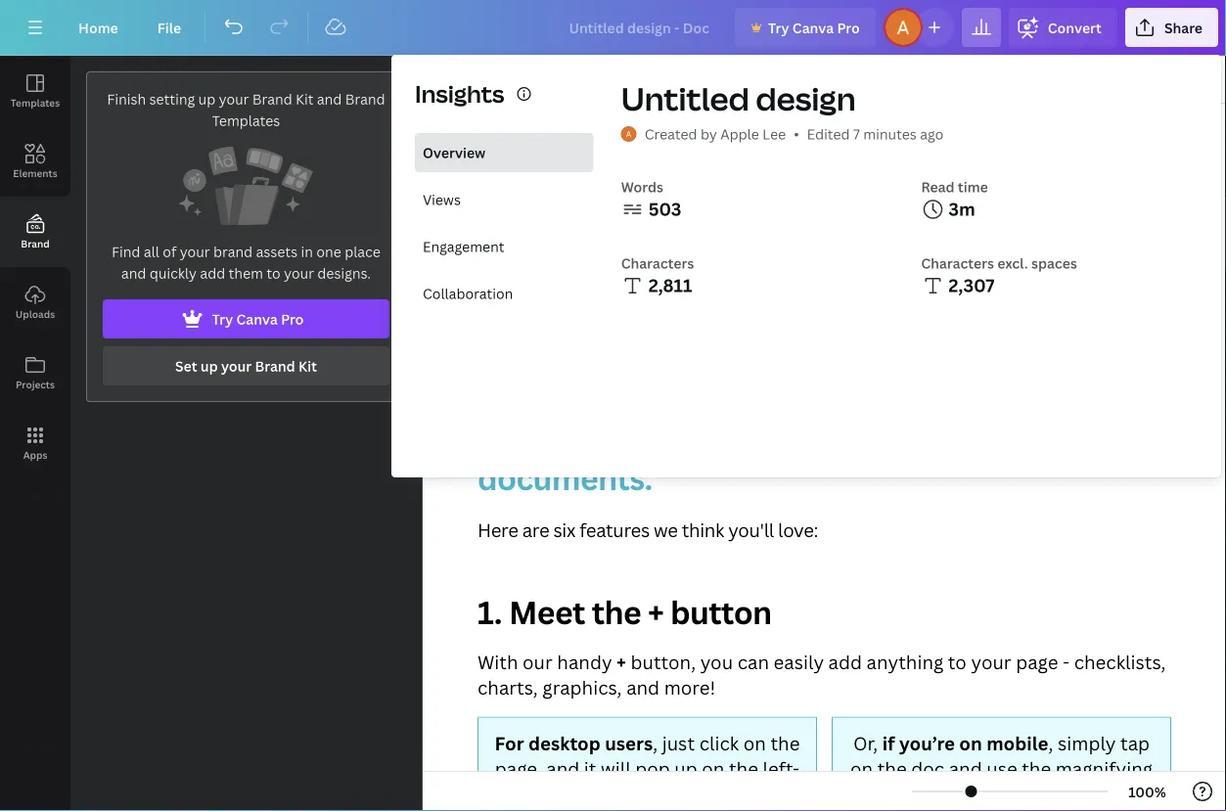 Task type: locate. For each thing, give the bounding box(es) containing it.
👋
[[1029, 216, 1102, 317]]

anything
[[867, 650, 944, 675]]

file
[[157, 18, 181, 37]]

1 vertical spatial +
[[617, 650, 626, 675]]

try canva pro button down the them
[[103, 299, 390, 339]]

0 vertical spatial try canva pro
[[768, 18, 860, 37]]

by
[[701, 125, 717, 143]]

think
[[682, 517, 724, 542]]

1 vertical spatial kit
[[299, 357, 317, 375]]

2 vertical spatial and
[[627, 676, 660, 700]]

1 horizontal spatial try
[[768, 18, 789, 37]]

elements button
[[0, 126, 70, 197]]

button,
[[631, 650, 696, 675]]

using
[[628, 419, 706, 461]]

1 horizontal spatial design
[[756, 77, 856, 120]]

and inside find all of your brand assets in one place and quickly add them to your designs.
[[121, 264, 146, 282]]

up right set
[[201, 357, 218, 375]]

1 vertical spatial try canva pro button
[[103, 299, 390, 339]]

try
[[768, 18, 789, 37], [212, 310, 233, 328]]

add right easily
[[829, 650, 862, 675]]

up right setting
[[198, 90, 216, 108]]

1 vertical spatial try canva pro
[[212, 310, 304, 328]]

main menu bar
[[0, 0, 1226, 56]]

1 horizontal spatial try canva pro button
[[735, 8, 876, 47]]

0 horizontal spatial and
[[121, 264, 146, 282]]

uploads
[[16, 307, 55, 321]]

1 horizontal spatial try canva pro
[[768, 18, 860, 37]]

1 horizontal spatial you
[[700, 650, 733, 675]]

1 vertical spatial and
[[121, 264, 146, 282]]

ago
[[920, 125, 944, 143]]

1 vertical spatial try
[[212, 310, 233, 328]]

design right edit
[[469, 70, 512, 89]]

1 horizontal spatial templates
[[212, 111, 280, 130]]

0 vertical spatial try canva pro button
[[735, 8, 876, 47]]

0 horizontal spatial add
[[200, 264, 225, 282]]

add down brand
[[200, 264, 225, 282]]

edit design button
[[431, 64, 520, 95]]

100% button
[[1116, 776, 1179, 807]]

0 horizontal spatial templates
[[11, 96, 60, 109]]

characters for characters excl. spaces
[[921, 254, 994, 273]]

kit
[[296, 90, 314, 108], [299, 357, 317, 375]]

you left can at the right bottom of the page
[[700, 650, 733, 675]]

hide image
[[422, 387, 435, 481]]

lee
[[763, 125, 786, 143]]

templates button
[[0, 56, 70, 126]]

meet
[[509, 591, 585, 633]]

design for untitled design
[[756, 77, 856, 120]]

brand
[[252, 90, 292, 108], [345, 90, 385, 108], [21, 237, 50, 250], [255, 357, 295, 375]]

created by apple lee • edited 7 minutes ago
[[645, 125, 944, 143]]

graphics,
[[543, 676, 622, 700]]

in
[[301, 242, 313, 261]]

0 vertical spatial +
[[648, 591, 664, 633]]

your inside 'set up your brand kit' button
[[221, 357, 252, 375]]

docs
[[838, 216, 1013, 317]]

0 horizontal spatial design
[[469, 70, 512, 89]]

and
[[317, 90, 342, 108], [121, 264, 146, 282], [627, 676, 660, 700]]

1 horizontal spatial and
[[317, 90, 342, 108]]

can
[[738, 650, 769, 675]]

1 horizontal spatial add
[[829, 650, 862, 675]]

find all of your brand assets in one place and quickly add them to your designs.
[[112, 242, 381, 282]]

side panel tab list
[[0, 56, 70, 479]]

1 horizontal spatial pro
[[837, 18, 860, 37]]

characters up 2,811
[[621, 254, 694, 273]]

+
[[648, 591, 664, 633], [617, 650, 626, 675]]

design inside button
[[469, 70, 512, 89]]

0 vertical spatial add
[[200, 264, 225, 282]]

welcome
[[790, 139, 1104, 240]]

1 horizontal spatial characters
[[921, 254, 994, 273]]

the
[[592, 591, 641, 633]]

you'll
[[728, 517, 774, 542]]

projects
[[16, 378, 55, 391]]

0 horizontal spatial try
[[212, 310, 233, 328]]

1. meet the + button
[[478, 591, 772, 633]]

+ right handy at the bottom left of the page
[[617, 650, 626, 675]]

your right set
[[221, 357, 252, 375]]

to canva docs 👋
[[513, 216, 1102, 317]]

and inside button, you can easily add anything to your page - checklists, charts, graphics, and more!
[[627, 676, 660, 700]]

your
[[219, 90, 249, 108], [180, 242, 210, 261], [284, 264, 314, 282], [221, 357, 252, 375], [971, 650, 1012, 675]]

try canva pro inside main menu bar
[[768, 18, 860, 37]]

1 vertical spatial up
[[201, 357, 218, 375]]

None text field
[[423, 104, 1226, 811]]

we're
[[478, 381, 561, 424]]

try canva pro button inside main menu bar
[[735, 8, 876, 47]]

+ for the
[[648, 591, 664, 633]]

design up •
[[756, 77, 856, 120]]

them
[[229, 264, 263, 282]]

your right setting
[[219, 90, 249, 108]]

you left the enjoy
[[478, 419, 533, 461]]

•
[[794, 125, 799, 143]]

2 horizontal spatial and
[[627, 676, 660, 700]]

1 characters from the left
[[621, 254, 694, 273]]

0 vertical spatial try
[[768, 18, 789, 37]]

your left page
[[971, 650, 1012, 675]]

1 vertical spatial templates
[[212, 111, 280, 130]]

1 vertical spatial add
[[829, 650, 862, 675]]

try down the them
[[212, 310, 233, 328]]

a
[[513, 139, 563, 240]]

0 vertical spatial pro
[[837, 18, 860, 37]]

try canva pro for leftmost try canva pro button
[[212, 310, 304, 328]]

characters up 2,307
[[921, 254, 994, 273]]

canva
[[793, 18, 834, 37], [604, 216, 822, 317], [236, 310, 278, 328], [713, 419, 804, 461]]

3m
[[949, 197, 976, 221]]

assets
[[256, 242, 298, 261]]

1 horizontal spatial +
[[648, 591, 664, 633]]

pro
[[837, 18, 860, 37], [281, 310, 304, 328]]

engagement button
[[415, 227, 594, 266]]

set up your brand kit
[[175, 357, 317, 375]]

try up untitled design at the right top of page
[[768, 18, 789, 37]]

templates inside finish setting up your brand kit and brand templates
[[212, 111, 280, 130]]

1 vertical spatial pro
[[281, 310, 304, 328]]

collaboration button
[[415, 274, 594, 313]]

you inside button, you can easily add anything to your page - checklists, charts, graphics, and more!
[[700, 650, 733, 675]]

pro inside main menu bar
[[837, 18, 860, 37]]

try canva pro button up untitled design at the right top of page
[[735, 8, 876, 47]]

design
[[469, 70, 512, 89], [756, 77, 856, 120]]

checklists,
[[1074, 650, 1166, 675]]

you right have
[[869, 381, 924, 424]]

0 vertical spatial templates
[[11, 96, 60, 109]]

0 vertical spatial and
[[317, 90, 342, 108]]

try canva pro
[[768, 18, 860, 37], [212, 310, 304, 328]]

kit inside button
[[299, 357, 317, 375]]

0 horizontal spatial pro
[[281, 310, 304, 328]]

2 characters from the left
[[921, 254, 994, 273]]

brand button
[[0, 197, 70, 267]]

characters
[[621, 254, 694, 273], [921, 254, 994, 273]]

we
[[654, 517, 678, 542]]

+ for handy
[[617, 650, 626, 675]]

0 horizontal spatial +
[[617, 650, 626, 675]]

0 vertical spatial up
[[198, 90, 216, 108]]

button, you can easily add anything to your page - checklists, charts, graphics, and more!
[[478, 650, 1171, 700]]

-
[[1063, 650, 1070, 675]]

canva inside main menu bar
[[793, 18, 834, 37]]

+ right the
[[648, 591, 664, 633]]

untitled
[[621, 77, 750, 120]]

and inside finish setting up your brand kit and brand templates
[[317, 90, 342, 108]]

with
[[478, 650, 518, 675]]

you
[[869, 381, 924, 424], [478, 419, 533, 461], [700, 650, 733, 675]]

edit design
[[438, 70, 512, 89]]

0 vertical spatial kit
[[296, 90, 314, 108]]

up
[[198, 90, 216, 108], [201, 357, 218, 375]]

uploads button
[[0, 267, 70, 338]]

a warm welcome
[[513, 139, 1104, 240]]

your inside finish setting up your brand kit and brand templates
[[219, 90, 249, 108]]

minutes
[[864, 125, 917, 143]]

try inside main menu bar
[[768, 18, 789, 37]]

charts,
[[478, 676, 538, 700]]

0 horizontal spatial try canva pro
[[212, 310, 304, 328]]

to inside button, you can easily add anything to your page - checklists, charts, graphics, and more!
[[948, 650, 967, 675]]

0 horizontal spatial characters
[[621, 254, 694, 273]]

create
[[849, 419, 943, 461]]



Task type: vqa. For each thing, say whether or not it's contained in the screenshot.
'A' related to blank
no



Task type: describe. For each thing, give the bounding box(es) containing it.
share
[[1165, 18, 1203, 37]]

words
[[621, 178, 664, 196]]

here
[[478, 517, 518, 542]]

kit inside finish setting up your brand kit and brand templates
[[296, 90, 314, 108]]

overview button
[[415, 133, 594, 172]]

created
[[645, 125, 697, 143]]

try canva pro for try canva pro button in the main menu bar
[[768, 18, 860, 37]]

apple
[[721, 125, 759, 143]]

one
[[317, 242, 341, 261]]

all
[[144, 242, 159, 261]]

engagement
[[423, 237, 505, 256]]

your inside button, you can easily add anything to your page - checklists, charts, graphics, and more!
[[971, 650, 1012, 675]]

features
[[580, 517, 650, 542]]

hope
[[1066, 381, 1142, 424]]

templates inside templates "button"
[[11, 96, 60, 109]]

quickly
[[150, 264, 197, 282]]

easily
[[774, 650, 824, 675]]

your down in on the left of page
[[284, 264, 314, 282]]

100%
[[1129, 783, 1167, 801]]

up inside finish setting up your brand kit and brand templates
[[198, 90, 216, 108]]

2,811
[[649, 274, 692, 298]]

designs.
[[318, 264, 371, 282]]

here!
[[931, 381, 1007, 424]]

characters for characters
[[621, 254, 694, 273]]

views
[[423, 190, 461, 209]]

edit
[[438, 70, 465, 89]]

503
[[649, 197, 682, 221]]

apps
[[23, 448, 47, 461]]

convert
[[1048, 18, 1102, 37]]

Design title text field
[[553, 8, 727, 47]]

our
[[523, 650, 553, 675]]

beautiful
[[950, 419, 1083, 461]]

7
[[853, 125, 860, 143]]

page
[[1016, 650, 1058, 675]]

home
[[78, 18, 118, 37]]

share button
[[1125, 8, 1219, 47]]

apps button
[[0, 408, 70, 479]]

canva inside we're very excited to have you here! we hope you enjoy using canva to create beautiful documents.
[[713, 419, 804, 461]]

of
[[163, 242, 176, 261]]

love:
[[778, 517, 818, 542]]

read time
[[921, 178, 988, 196]]

finish setting up your brand kit and brand templates
[[107, 90, 385, 130]]

2 horizontal spatial you
[[869, 381, 924, 424]]

finish
[[107, 90, 146, 108]]

overview
[[423, 143, 486, 162]]

add inside button, you can easily add anything to your page - checklists, charts, graphics, and more!
[[829, 650, 862, 675]]

up inside button
[[201, 357, 218, 375]]

excl.
[[998, 254, 1028, 273]]

warm
[[579, 139, 774, 240]]

pro for try canva pro button in the main menu bar
[[837, 18, 860, 37]]

views button
[[415, 180, 594, 219]]

six
[[553, 517, 575, 542]]

read
[[921, 178, 955, 196]]

to inside find all of your brand assets in one place and quickly add them to your designs.
[[267, 264, 281, 282]]

set
[[175, 357, 197, 375]]

none text field containing a warm welcome
[[423, 104, 1226, 811]]

more!
[[664, 676, 716, 700]]

home link
[[63, 8, 134, 47]]

untitled design
[[621, 77, 856, 120]]

enjoy
[[539, 419, 621, 461]]

add inside find all of your brand assets in one place and quickly add them to your designs.
[[200, 264, 225, 282]]

with our handy +
[[478, 650, 626, 675]]

handy
[[557, 650, 612, 675]]

find
[[112, 242, 140, 261]]

0 horizontal spatial try canva pro button
[[103, 299, 390, 339]]

spaces
[[1032, 254, 1077, 273]]

we
[[1014, 381, 1060, 424]]

have
[[792, 381, 863, 424]]

brand
[[213, 242, 253, 261]]

0 horizontal spatial you
[[478, 419, 533, 461]]

brand inside side panel tab list
[[21, 237, 50, 250]]

place
[[345, 242, 381, 261]]

time
[[958, 178, 988, 196]]

button
[[670, 591, 772, 633]]

here are six features we think you'll love:
[[478, 517, 818, 542]]

your right of
[[180, 242, 210, 261]]

characters excl. spaces
[[921, 254, 1077, 273]]

pro for leftmost try canva pro button
[[281, 310, 304, 328]]

excited
[[639, 381, 747, 424]]

are
[[522, 517, 549, 542]]

design for edit design
[[469, 70, 512, 89]]

documents.
[[478, 456, 653, 499]]

file button
[[142, 8, 197, 47]]

projects button
[[0, 338, 70, 408]]

elements
[[13, 166, 57, 180]]

edited
[[807, 125, 850, 143]]

we're very excited to have you here! we hope you enjoy using canva to create beautiful documents.
[[478, 381, 1148, 499]]

very
[[567, 381, 633, 424]]

1.
[[478, 591, 502, 633]]

2,307
[[949, 274, 995, 298]]

setting
[[149, 90, 195, 108]]

insights
[[415, 78, 505, 110]]



